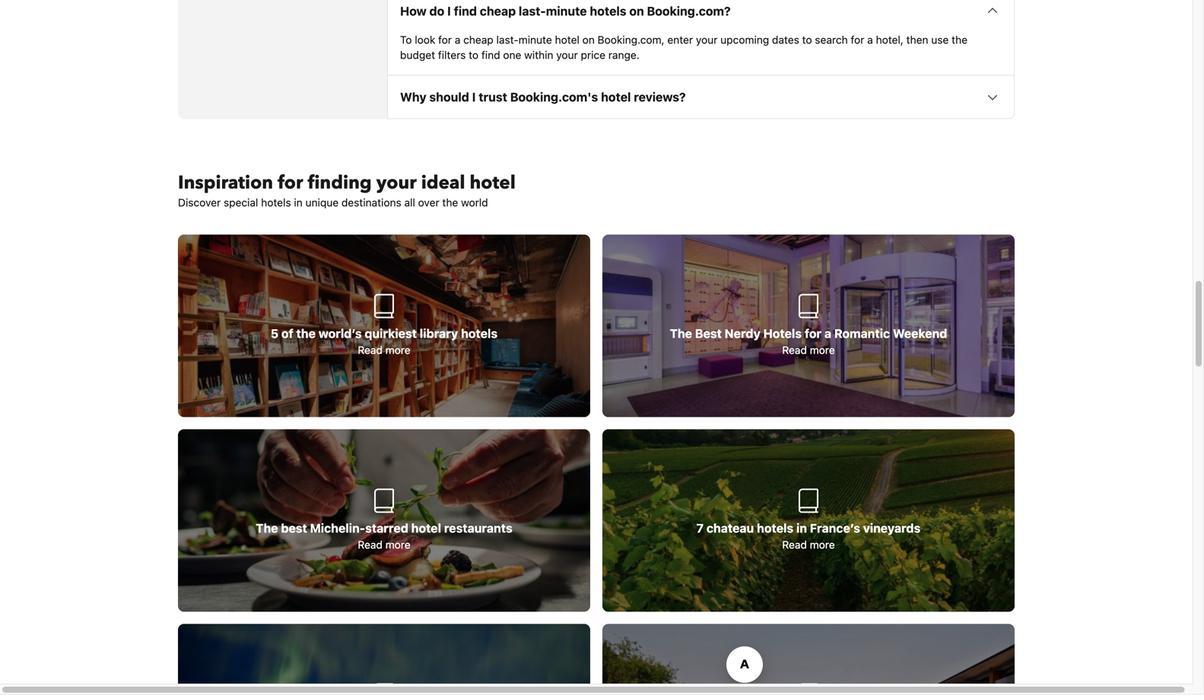 Task type: describe. For each thing, give the bounding box(es) containing it.
7 chateau hotels in france's vineyards image
[[603, 430, 1015, 612]]

reviews?
[[634, 90, 686, 104]]

hotels inside 7 chateau hotels in france's vineyards read more
[[757, 521, 794, 536]]

read inside 5 of the world's quirkiest library hotels read more
[[358, 344, 383, 357]]

world
[[461, 196, 488, 209]]

hotels inside inspiration for finding your ideal hotel discover special hotels in unique destinations all over the world
[[261, 196, 291, 209]]

0 vertical spatial to
[[803, 34, 812, 46]]

on for hotels
[[630, 4, 644, 18]]

should
[[430, 90, 469, 104]]

within
[[524, 49, 554, 61]]

michelin-
[[310, 521, 365, 536]]

inspiration for finding your ideal hotel discover special hotels in unique destinations all over the world
[[178, 171, 516, 209]]

the best nerdy hotels for a romantic weekend read more
[[670, 327, 948, 357]]

destinations
[[342, 196, 402, 209]]

chateau
[[707, 521, 754, 536]]

more inside the best nerdy hotels for a romantic weekend read more
[[810, 344, 835, 357]]

5
[[271, 327, 279, 341]]

5 of the world's quirkiest library hotels read more
[[271, 327, 498, 357]]

the best michelin-starred hotel restaurants image
[[178, 430, 591, 612]]

0 horizontal spatial a
[[455, 34, 461, 46]]

booking.com's
[[510, 90, 598, 104]]

unique
[[306, 196, 339, 209]]

2 horizontal spatial a
[[868, 34, 873, 46]]

more inside 5 of the world's quirkiest library hotels read more
[[386, 344, 411, 357]]

in inside 7 chateau hotels in france's vineyards read more
[[797, 521, 807, 536]]

search
[[815, 34, 848, 46]]

the best michelin-starred hotel restaurants read more
[[256, 521, 513, 551]]

the for the best nerdy hotels for a romantic weekend
[[670, 327, 692, 341]]

library
[[420, 327, 458, 341]]

read inside 7 chateau hotels in france's vineyards read more
[[782, 539, 807, 551]]

hotels
[[764, 327, 802, 341]]

ideal
[[421, 171, 465, 196]]

how
[[400, 4, 427, 18]]

how do i find cheap last-minute hotels on booking.com? button
[[388, 0, 1014, 32]]

hotel,
[[876, 34, 904, 46]]

booking.com?
[[647, 4, 731, 18]]

the inside inspiration for finding your ideal hotel discover special hotels in unique destinations all over the world
[[442, 196, 458, 209]]

hotel inside the best michelin-starred hotel restaurants read more
[[411, 521, 441, 536]]

for inside inspiration for finding your ideal hotel discover special hotels in unique destinations all over the world
[[278, 171, 303, 196]]

to
[[400, 34, 412, 46]]

minute for hotels
[[546, 4, 587, 18]]

one
[[503, 49, 522, 61]]

hotels inside 5 of the world's quirkiest library hotels read more
[[461, 327, 498, 341]]

read inside the best michelin-starred hotel restaurants read more
[[358, 539, 383, 551]]

how do i find cheap last-minute hotels on booking.com?
[[400, 4, 731, 18]]

last- for find
[[519, 4, 546, 18]]

more inside 7 chateau hotels in france's vineyards read more
[[810, 539, 835, 551]]

last- for a
[[497, 34, 519, 46]]

inspiration
[[178, 171, 273, 196]]

to look for a cheap last-minute hotel on booking.com, enter your upcoming dates to search for a hotel, then use the budget filters to find one within your price range.
[[400, 34, 968, 61]]

accordion control element
[[387, 0, 1015, 119]]

filters
[[438, 49, 466, 61]]

for right search
[[851, 34, 865, 46]]



Task type: locate. For each thing, give the bounding box(es) containing it.
in left unique
[[294, 196, 303, 209]]

hotel down range.
[[601, 90, 631, 104]]

last- up within
[[519, 4, 546, 18]]

for
[[438, 34, 452, 46], [851, 34, 865, 46], [278, 171, 303, 196], [805, 327, 822, 341]]

2 horizontal spatial the
[[952, 34, 968, 46]]

use
[[932, 34, 949, 46]]

i
[[447, 4, 451, 18], [472, 90, 476, 104]]

0 horizontal spatial on
[[583, 34, 595, 46]]

hotel inside inspiration for finding your ideal hotel discover special hotels in unique destinations all over the world
[[470, 171, 516, 196]]

the right use
[[952, 34, 968, 46]]

read
[[358, 344, 383, 357], [782, 344, 807, 357], [358, 539, 383, 551], [782, 539, 807, 551]]

dates
[[772, 34, 800, 46]]

minute inside "to look for a cheap last-minute hotel on booking.com, enter your upcoming dates to search for a hotel, then use the budget filters to find one within your price range."
[[519, 34, 552, 46]]

on up price at the top of page
[[583, 34, 595, 46]]

hotel inside "to look for a cheap last-minute hotel on booking.com, enter your upcoming dates to search for a hotel, then use the budget filters to find one within your price range."
[[555, 34, 580, 46]]

2 vertical spatial your
[[376, 171, 417, 196]]

last- inside dropdown button
[[519, 4, 546, 18]]

0 vertical spatial find
[[454, 4, 477, 18]]

1 vertical spatial the
[[256, 521, 278, 536]]

1 horizontal spatial to
[[803, 34, 812, 46]]

find right the do
[[454, 4, 477, 18]]

cheap up filters
[[464, 34, 494, 46]]

0 vertical spatial last-
[[519, 4, 546, 18]]

france's
[[810, 521, 861, 536]]

then
[[907, 34, 929, 46]]

0 horizontal spatial your
[[376, 171, 417, 196]]

1 vertical spatial your
[[556, 49, 578, 61]]

for up filters
[[438, 34, 452, 46]]

upcoming
[[721, 34, 769, 46]]

i for do
[[447, 4, 451, 18]]

why should i trust booking.com's hotel reviews? button
[[388, 76, 1014, 118]]

booking.com,
[[598, 34, 665, 46]]

price
[[581, 49, 606, 61]]

1 vertical spatial minute
[[519, 34, 552, 46]]

the right of
[[296, 327, 316, 341]]

cheap inside how do i find cheap last-minute hotels on booking.com? dropdown button
[[480, 4, 516, 18]]

best
[[695, 327, 722, 341]]

2 vertical spatial the
[[296, 327, 316, 341]]

to right filters
[[469, 49, 479, 61]]

hotel up world
[[470, 171, 516, 196]]

7
[[697, 521, 704, 536]]

1 horizontal spatial your
[[556, 49, 578, 61]]

1 horizontal spatial find
[[482, 49, 500, 61]]

minute
[[546, 4, 587, 18], [519, 34, 552, 46]]

minute up price at the top of page
[[546, 4, 587, 18]]

to
[[803, 34, 812, 46], [469, 49, 479, 61]]

discover
[[178, 196, 221, 209]]

1 vertical spatial cheap
[[464, 34, 494, 46]]

hotels right library
[[461, 327, 498, 341]]

the inside "to look for a cheap last-minute hotel on booking.com, enter your upcoming dates to search for a hotel, then use the budget filters to find one within your price range."
[[952, 34, 968, 46]]

for right hotels
[[805, 327, 822, 341]]

the inside 5 of the world's quirkiest library hotels read more
[[296, 327, 316, 341]]

last-
[[519, 4, 546, 18], [497, 34, 519, 46]]

the inside the best nerdy hotels for a romantic weekend read more
[[670, 327, 692, 341]]

0 vertical spatial the
[[670, 327, 692, 341]]

trust
[[479, 90, 508, 104]]

hotel right "starred"
[[411, 521, 441, 536]]

0 horizontal spatial to
[[469, 49, 479, 61]]

the best nerdy hotels for a romantic weekend image
[[603, 235, 1015, 417]]

hotels right 'chateau'
[[757, 521, 794, 536]]

more down romantic
[[810, 344, 835, 357]]

0 vertical spatial your
[[696, 34, 718, 46]]

find inside "to look for a cheap last-minute hotel on booking.com, enter your upcoming dates to search for a hotel, then use the budget filters to find one within your price range."
[[482, 49, 500, 61]]

cheap up one
[[480, 4, 516, 18]]

a left hotel,
[[868, 34, 873, 46]]

a
[[455, 34, 461, 46], [868, 34, 873, 46], [825, 327, 832, 341]]

the left "best"
[[256, 521, 278, 536]]

the down ideal in the top of the page
[[442, 196, 458, 209]]

1 horizontal spatial the
[[670, 327, 692, 341]]

i left trust
[[472, 90, 476, 104]]

0 vertical spatial i
[[447, 4, 451, 18]]

range.
[[609, 49, 640, 61]]

more
[[386, 344, 411, 357], [810, 344, 835, 357], [386, 539, 411, 551], [810, 539, 835, 551]]

look
[[415, 34, 436, 46]]

1 horizontal spatial on
[[630, 4, 644, 18]]

find inside how do i find cheap last-minute hotels on booking.com? dropdown button
[[454, 4, 477, 18]]

starred
[[365, 521, 409, 536]]

0 horizontal spatial in
[[294, 196, 303, 209]]

0 vertical spatial in
[[294, 196, 303, 209]]

nerdy
[[725, 327, 761, 341]]

on inside "to look for a cheap last-minute hotel on booking.com, enter your upcoming dates to search for a hotel, then use the budget filters to find one within your price range."
[[583, 34, 595, 46]]

1 horizontal spatial a
[[825, 327, 832, 341]]

read inside the best nerdy hotels for a romantic weekend read more
[[782, 344, 807, 357]]

0 horizontal spatial the
[[256, 521, 278, 536]]

hotel inside why should i trust booking.com's hotel reviews? dropdown button
[[601, 90, 631, 104]]

on up booking.com,
[[630, 4, 644, 18]]

best
[[281, 521, 307, 536]]

0 vertical spatial the
[[952, 34, 968, 46]]

your left price at the top of page
[[556, 49, 578, 61]]

1 horizontal spatial in
[[797, 521, 807, 536]]

world's
[[319, 327, 362, 341]]

vineyards
[[864, 521, 921, 536]]

weekend
[[893, 327, 948, 341]]

0 vertical spatial cheap
[[480, 4, 516, 18]]

1 vertical spatial the
[[442, 196, 458, 209]]

the left best
[[670, 327, 692, 341]]

your inside inspiration for finding your ideal hotel discover special hotels in unique destinations all over the world
[[376, 171, 417, 196]]

hotel down how do i find cheap last-minute hotels on booking.com?
[[555, 34, 580, 46]]

cheap inside "to look for a cheap last-minute hotel on booking.com, enter your upcoming dates to search for a hotel, then use the budget filters to find one within your price range."
[[464, 34, 494, 46]]

hotels inside how do i find cheap last-minute hotels on booking.com? dropdown button
[[590, 4, 627, 18]]

minute for hotel
[[519, 34, 552, 46]]

more down "starred"
[[386, 539, 411, 551]]

1 horizontal spatial i
[[472, 90, 476, 104]]

to right dates
[[803, 34, 812, 46]]

0 vertical spatial minute
[[546, 4, 587, 18]]

1 vertical spatial find
[[482, 49, 500, 61]]

1 vertical spatial i
[[472, 90, 476, 104]]

for inside the best nerdy hotels for a romantic weekend read more
[[805, 327, 822, 341]]

your down how do i find cheap last-minute hotels on booking.com? dropdown button
[[696, 34, 718, 46]]

0 horizontal spatial find
[[454, 4, 477, 18]]

finding
[[308, 171, 372, 196]]

in inside inspiration for finding your ideal hotel discover special hotels in unique destinations all over the world
[[294, 196, 303, 209]]

in left france's
[[797, 521, 807, 536]]

1 vertical spatial in
[[797, 521, 807, 536]]

1 vertical spatial on
[[583, 34, 595, 46]]

1 horizontal spatial the
[[442, 196, 458, 209]]

minute inside dropdown button
[[546, 4, 587, 18]]

find left one
[[482, 49, 500, 61]]

the
[[670, 327, 692, 341], [256, 521, 278, 536]]

hotels right special
[[261, 196, 291, 209]]

enter
[[668, 34, 693, 46]]

on for hotel
[[583, 34, 595, 46]]

a inside the best nerdy hotels for a romantic weekend read more
[[825, 327, 832, 341]]

1 vertical spatial last-
[[497, 34, 519, 46]]

5 of the world's quirkiest library hotels image
[[178, 235, 591, 417]]

the inside the best michelin-starred hotel restaurants read more
[[256, 521, 278, 536]]

on inside dropdown button
[[630, 4, 644, 18]]

romantic
[[835, 327, 890, 341]]

why
[[400, 90, 427, 104]]

hotels
[[590, 4, 627, 18], [261, 196, 291, 209], [461, 327, 498, 341], [757, 521, 794, 536]]

cheap
[[480, 4, 516, 18], [464, 34, 494, 46]]

find
[[454, 4, 477, 18], [482, 49, 500, 61]]

0 horizontal spatial i
[[447, 4, 451, 18]]

hotel
[[555, 34, 580, 46], [601, 90, 631, 104], [470, 171, 516, 196], [411, 521, 441, 536]]

cheap for a
[[464, 34, 494, 46]]

all
[[404, 196, 415, 209]]

0 vertical spatial on
[[630, 4, 644, 18]]

over
[[418, 196, 440, 209]]

7 chateau hotels in france's vineyards read more
[[697, 521, 921, 551]]

a up filters
[[455, 34, 461, 46]]

0 horizontal spatial the
[[296, 327, 316, 341]]

on
[[630, 4, 644, 18], [583, 34, 595, 46]]

the for the best michelin-starred hotel restaurants
[[256, 521, 278, 536]]

2 horizontal spatial your
[[696, 34, 718, 46]]

in
[[294, 196, 303, 209], [797, 521, 807, 536]]

your up all
[[376, 171, 417, 196]]

last- inside "to look for a cheap last-minute hotel on booking.com, enter your upcoming dates to search for a hotel, then use the budget filters to find one within your price range."
[[497, 34, 519, 46]]

quirkiest
[[365, 327, 417, 341]]

of
[[281, 327, 294, 341]]

a left romantic
[[825, 327, 832, 341]]

special
[[224, 196, 258, 209]]

more down france's
[[810, 539, 835, 551]]

cheap for find
[[480, 4, 516, 18]]

the
[[952, 34, 968, 46], [442, 196, 458, 209], [296, 327, 316, 341]]

your
[[696, 34, 718, 46], [556, 49, 578, 61], [376, 171, 417, 196]]

budget
[[400, 49, 435, 61]]

do
[[430, 4, 445, 18]]

more down quirkiest
[[386, 344, 411, 357]]

for left finding
[[278, 171, 303, 196]]

why should i trust booking.com's hotel reviews?
[[400, 90, 686, 104]]

restaurants
[[444, 521, 513, 536]]

last- up one
[[497, 34, 519, 46]]

i for should
[[472, 90, 476, 104]]

minute up within
[[519, 34, 552, 46]]

hotels up booking.com,
[[590, 4, 627, 18]]

i right the do
[[447, 4, 451, 18]]

1 vertical spatial to
[[469, 49, 479, 61]]

more inside the best michelin-starred hotel restaurants read more
[[386, 539, 411, 551]]



Task type: vqa. For each thing, say whether or not it's contained in the screenshot.
topmost last-
yes



